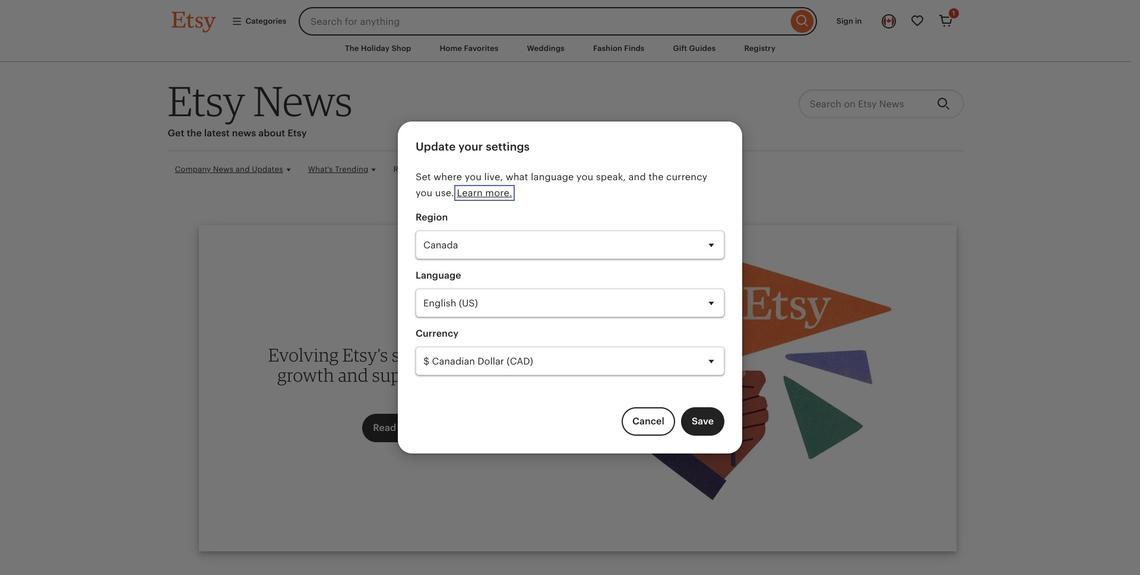 Task type: vqa. For each thing, say whether or not it's contained in the screenshot.
Typically responds within 24 hours
no



Task type: locate. For each thing, give the bounding box(es) containing it.
1 horizontal spatial the
[[649, 172, 664, 183]]

1 horizontal spatial you
[[465, 172, 482, 183]]

get
[[168, 128, 184, 139]]

and
[[629, 172, 646, 183]]

learn more. link
[[457, 188, 512, 199]]

update your settings dialog
[[0, 0, 1140, 576]]

Search on Etsy News text field
[[798, 90, 927, 118]]

banner
[[150, 0, 981, 36]]

use.
[[435, 188, 454, 199]]

update
[[416, 140, 456, 153]]

the
[[187, 128, 202, 139], [649, 172, 664, 183]]

set where you live, what language you speak, and the currency you use.
[[416, 172, 707, 199]]

None search field
[[299, 7, 817, 36]]

save
[[692, 417, 714, 428]]

about
[[258, 128, 285, 139]]

0 vertical spatial the
[[187, 128, 202, 139]]

you
[[465, 172, 482, 183], [576, 172, 593, 183], [416, 188, 433, 199]]

currency
[[666, 172, 707, 183]]

where
[[434, 172, 462, 183]]

you down set
[[416, 188, 433, 199]]

etsy
[[288, 128, 307, 139]]

you left the "speak," at top
[[576, 172, 593, 183]]

menu bar
[[150, 36, 981, 62]]

language
[[531, 172, 574, 183]]

the inside set where you live, what language you speak, and the currency you use.
[[649, 172, 664, 183]]

0 horizontal spatial you
[[416, 188, 433, 199]]

1 vertical spatial the
[[649, 172, 664, 183]]

the right and
[[649, 172, 664, 183]]

you up learn
[[465, 172, 482, 183]]

group
[[199, 226, 956, 552]]

get the latest news about etsy
[[168, 128, 307, 139]]

speak,
[[596, 172, 626, 183]]

cancel link
[[622, 408, 675, 437]]

the right get
[[187, 128, 202, 139]]



Task type: describe. For each thing, give the bounding box(es) containing it.
set
[[416, 172, 431, 183]]

learn more.
[[457, 188, 512, 199]]

learn
[[457, 188, 483, 199]]

settings
[[486, 140, 530, 153]]

save button
[[681, 408, 724, 437]]

0 horizontal spatial the
[[187, 128, 202, 139]]

your
[[458, 140, 483, 153]]

2 horizontal spatial you
[[576, 172, 593, 183]]

currency
[[416, 329, 458, 340]]

latest
[[204, 128, 230, 139]]

language
[[416, 270, 461, 282]]

canada button
[[874, 7, 903, 36]]

what
[[506, 172, 528, 183]]

canada image
[[883, 15, 895, 27]]

update your settings
[[416, 140, 530, 153]]

news
[[232, 128, 256, 139]]

more.
[[485, 188, 512, 199]]

region
[[416, 212, 448, 224]]

live,
[[484, 172, 503, 183]]

cancel
[[632, 417, 664, 428]]



